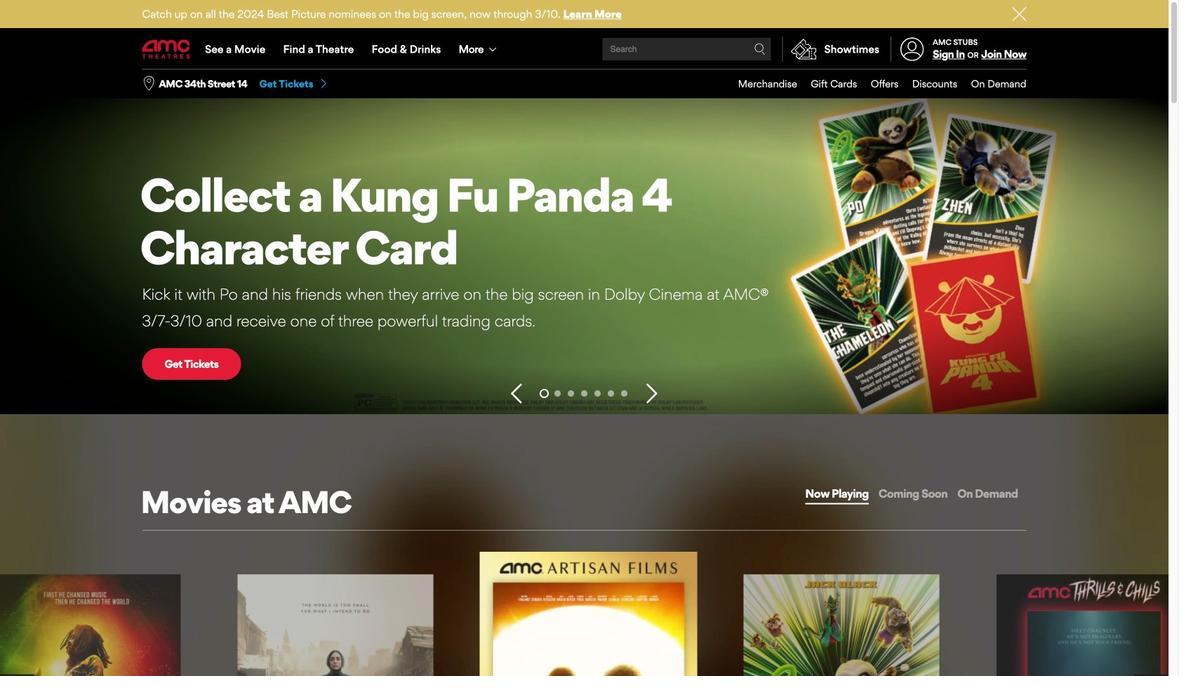 Task type: locate. For each thing, give the bounding box(es) containing it.
1 vertical spatial menu
[[725, 70, 1027, 98]]

movie poster for kung fu panda 4 image
[[744, 574, 940, 676]]

movie poster for dune: part two image
[[480, 552, 698, 676]]

4 menu item from the left
[[899, 70, 958, 98]]

sign in or join amc stubs element
[[891, 29, 1027, 69]]

submit search icon image
[[754, 44, 766, 55]]

5 menu item from the left
[[958, 70, 1027, 98]]

movie poster for cabrini image
[[238, 574, 434, 676]]

user profile image
[[893, 37, 932, 61]]

movie poster for imaginary image
[[997, 574, 1180, 676]]

showtimes image
[[783, 37, 825, 62]]

menu item
[[725, 70, 797, 98], [797, 70, 857, 98], [857, 70, 899, 98], [899, 70, 958, 98], [958, 70, 1027, 98]]

amc logo image
[[142, 40, 191, 59], [142, 40, 191, 59]]

1 menu item from the left
[[725, 70, 797, 98]]

menu
[[142, 29, 1027, 69], [725, 70, 1027, 98]]

dialog
[[0, 0, 1180, 676]]



Task type: describe. For each thing, give the bounding box(es) containing it.
3 menu item from the left
[[857, 70, 899, 98]]

2 menu item from the left
[[797, 70, 857, 98]]

movie poster for bob marley: one love image
[[0, 574, 181, 676]]

kung fu panda dolby cards image
[[0, 98, 1169, 414]]

search the AMC website text field
[[608, 44, 754, 54]]

0 vertical spatial menu
[[142, 29, 1027, 69]]



Task type: vqa. For each thing, say whether or not it's contained in the screenshot.
'movie poster for Migration' image
no



